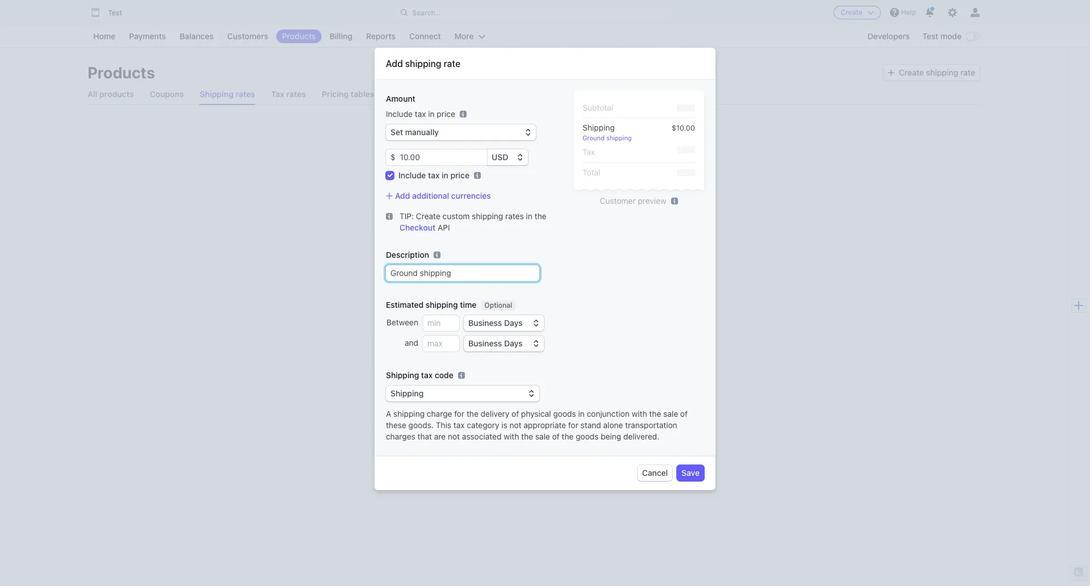 Task type: describe. For each thing, give the bounding box(es) containing it.
learn more
[[420, 299, 463, 308]]

payments link
[[123, 30, 172, 43]]

associated
[[462, 432, 502, 442]]

tax inside a shipping charge for the delivery of physical goods in conjunction with the sale of these goods. this tax category is not appropriate for stand alone transportation charges that are not associated with the sale of the goods being delivered.
[[454, 421, 465, 431]]

shipping inside "specify shipping rates and use it on your customers' receipts, invoices, and checkout sessions."
[[450, 271, 481, 281]]

receipts,
[[615, 271, 647, 281]]

on
[[542, 271, 551, 281]]

shipping right ground
[[607, 134, 632, 142]]

tax left code
[[421, 371, 433, 381]]

total
[[583, 168, 601, 178]]

usd
[[492, 153, 509, 162]]

save
[[682, 469, 700, 478]]

rates inside "specify shipping rates and use it on your customers' receipts, invoices, and checkout sessions."
[[483, 271, 502, 281]]

preview
[[638, 196, 667, 206]]

api
[[438, 223, 450, 233]]

tip:
[[400, 212, 414, 221]]

rate down optional
[[498, 326, 513, 336]]

svg image for the left create shipping rate button
[[425, 328, 432, 335]]

balances link
[[174, 30, 219, 43]]

0 vertical spatial for
[[454, 410, 465, 419]]

shipping rates link
[[200, 84, 255, 105]]

svg image for the rightmost create shipping rate button
[[888, 69, 895, 76]]

1 horizontal spatial create shipping rate button
[[883, 65, 980, 81]]

add for add additional currencies
[[395, 191, 410, 201]]

rate down more
[[444, 59, 461, 69]]

shipping down invoices,
[[426, 300, 458, 310]]

cancel
[[642, 469, 668, 478]]

between
[[387, 318, 418, 328]]

first
[[471, 254, 493, 267]]

tax for tax rates
[[271, 89, 284, 99]]

reports
[[366, 31, 396, 41]]

max text field
[[423, 336, 459, 352]]

1 vertical spatial include tax in price
[[399, 171, 470, 180]]

cancel button
[[638, 466, 673, 482]]

test button
[[88, 5, 133, 20]]

developers
[[868, 31, 910, 41]]

usd button
[[487, 150, 528, 166]]

code
[[435, 371, 454, 381]]

0 horizontal spatial sale
[[535, 432, 550, 442]]

shipping up a
[[386, 371, 419, 381]]

tax for tax
[[583, 147, 595, 157]]

specify shipping rates and use it on your customers' receipts, invoices, and checkout sessions.
[[420, 271, 647, 293]]

products link
[[276, 30, 322, 43]]

in inside tip: create custom shipping rates in the checkout api
[[526, 212, 533, 221]]

shipping button
[[386, 386, 540, 402]]

category
[[467, 421, 499, 431]]

tax down amount
[[415, 109, 426, 119]]

reports link
[[361, 30, 401, 43]]

shipping inside tab list
[[200, 89, 234, 99]]

tax rates link
[[271, 84, 306, 105]]

being
[[601, 432, 621, 442]]

add for add your first shipping rate
[[420, 254, 442, 267]]

add additional currencies
[[395, 191, 491, 201]]

learn
[[420, 299, 441, 308]]

$
[[391, 153, 396, 162]]

add additional currencies button
[[386, 191, 491, 202]]

tables
[[351, 89, 374, 99]]

test mode
[[923, 31, 962, 41]]

add for add shipping rate
[[386, 59, 403, 69]]

invoices,
[[420, 283, 452, 293]]

customers
[[227, 31, 268, 41]]

use
[[520, 271, 533, 281]]

customers link
[[222, 30, 274, 43]]

are
[[434, 432, 446, 442]]

customers'
[[572, 271, 612, 281]]

pricing tables
[[322, 89, 374, 99]]

shipping inside popup button
[[391, 389, 424, 399]]

connect
[[409, 31, 441, 41]]

goods.
[[409, 421, 434, 431]]

1 vertical spatial and
[[454, 283, 468, 293]]

rate up "on"
[[544, 254, 565, 267]]

save button
[[677, 466, 704, 482]]

coupons
[[150, 89, 184, 99]]

subtotal
[[583, 103, 614, 113]]

appropriate
[[524, 421, 566, 431]]

all products
[[88, 89, 134, 99]]

billing
[[330, 31, 353, 41]]

1 horizontal spatial for
[[568, 421, 579, 431]]

estimated shipping time
[[386, 300, 477, 310]]

0 vertical spatial products
[[282, 31, 316, 41]]

your inside "specify shipping rates and use it on your customers' receipts, invoices, and checkout sessions."
[[553, 271, 569, 281]]

transportation
[[625, 421, 678, 431]]

home link
[[88, 30, 121, 43]]

shipping up ground
[[583, 123, 615, 133]]

shipping down connect link
[[405, 59, 442, 69]]

it
[[535, 271, 540, 281]]

home
[[93, 31, 115, 41]]

test for test mode
[[923, 31, 939, 41]]

shipping tax code
[[386, 371, 454, 381]]

checkout inside "specify shipping rates and use it on your customers' receipts, invoices, and checkout sessions."
[[470, 283, 505, 293]]

shipping inside tip: create custom shipping rates in the checkout api
[[472, 212, 503, 221]]

tax rates
[[271, 89, 306, 99]]

ground shipping
[[583, 134, 632, 142]]

balances
[[180, 31, 214, 41]]

additional
[[412, 191, 449, 201]]

0 vertical spatial include
[[386, 109, 413, 119]]

create inside tip: create custom shipping rates in the checkout api
[[416, 212, 441, 221]]

a shipping charge for the delivery of physical goods in conjunction with the sale of these goods. this tax category is not appropriate for stand alone transportation charges that are not associated with the sale of the goods being delivered.
[[386, 410, 688, 442]]

add your first shipping rate
[[420, 254, 565, 267]]

charges
[[386, 432, 415, 442]]



Task type: vqa. For each thing, say whether or not it's contained in the screenshot.
alone at the bottom of page
yes



Task type: locate. For each thing, give the bounding box(es) containing it.
1 vertical spatial for
[[568, 421, 579, 431]]

0 horizontal spatial and
[[405, 338, 418, 348]]

svg image up max 'text field'
[[425, 328, 432, 335]]

create shipping rate down test mode
[[899, 68, 976, 77]]

0 horizontal spatial for
[[454, 410, 465, 419]]

create shipping rate button
[[883, 65, 980, 81], [420, 323, 517, 339]]

coupons link
[[150, 84, 184, 105]]

more
[[443, 299, 463, 308]]

0 vertical spatial include tax in price
[[386, 109, 455, 119]]

Search… search field
[[394, 5, 674, 20]]

that
[[418, 432, 432, 442]]

and down description text box
[[454, 283, 468, 293]]

shipping
[[200, 89, 234, 99], [583, 123, 615, 133], [386, 371, 419, 381], [391, 389, 424, 399]]

1 vertical spatial not
[[448, 432, 460, 442]]

tax down ground
[[583, 147, 595, 157]]

min text field
[[423, 316, 459, 332]]

amount
[[386, 94, 416, 104]]

with down 'is' at left
[[504, 432, 519, 442]]

0 vertical spatial create shipping rate button
[[883, 65, 980, 81]]

1 vertical spatial test
[[923, 31, 939, 41]]

0 horizontal spatial your
[[444, 254, 468, 267]]

0 vertical spatial goods
[[553, 410, 576, 419]]

rate
[[444, 59, 461, 69], [961, 68, 976, 77], [544, 254, 565, 267], [498, 326, 513, 336]]

add inside button
[[395, 191, 410, 201]]

your right "on"
[[553, 271, 569, 281]]

add shipping rate
[[386, 59, 461, 69]]

tax inside tab list
[[271, 89, 284, 99]]

shipping right "coupons"
[[200, 89, 234, 99]]

test inside button
[[108, 9, 122, 17]]

0 horizontal spatial of
[[512, 410, 519, 419]]

$10.00
[[672, 124, 695, 133]]

0 vertical spatial add
[[386, 59, 403, 69]]

customer preview
[[600, 196, 667, 206]]

include
[[386, 109, 413, 119], [399, 171, 426, 180]]

1 horizontal spatial sale
[[664, 410, 678, 419]]

shipping down time
[[463, 326, 496, 336]]

the inside tip: create custom shipping rates in the checkout api
[[535, 212, 547, 221]]

include down amount
[[386, 109, 413, 119]]

optional
[[485, 302, 512, 310]]

customer
[[600, 196, 636, 206]]

tip: create custom shipping rates in the checkout api
[[400, 212, 547, 233]]

rates down 'add your first shipping rate' on the top of the page
[[483, 271, 502, 281]]

alone
[[603, 421, 623, 431]]

estimated
[[386, 300, 424, 310]]

add
[[386, 59, 403, 69], [395, 191, 410, 201], [420, 254, 442, 267]]

price up 0.00 text box
[[437, 109, 455, 119]]

developers link
[[862, 30, 916, 43]]

2 horizontal spatial svg image
[[888, 69, 895, 76]]

0 horizontal spatial with
[[504, 432, 519, 442]]

0 horizontal spatial create shipping rate button
[[420, 323, 517, 339]]

with up transportation
[[632, 410, 647, 419]]

1 vertical spatial create shipping rate
[[436, 326, 513, 336]]

tab list
[[88, 84, 980, 105]]

svg image
[[888, 69, 895, 76], [386, 213, 393, 220], [425, 328, 432, 335]]

for left stand
[[568, 421, 579, 431]]

checkout inside tip: create custom shipping rates in the checkout api
[[400, 223, 436, 233]]

price
[[437, 109, 455, 119], [451, 171, 470, 180]]

create down developers link
[[899, 68, 924, 77]]

2 vertical spatial add
[[420, 254, 442, 267]]

0 vertical spatial with
[[632, 410, 647, 419]]

test left mode
[[923, 31, 939, 41]]

rate down mode
[[961, 68, 976, 77]]

the
[[535, 212, 547, 221], [467, 410, 479, 419], [650, 410, 661, 419], [521, 432, 533, 442], [562, 432, 574, 442]]

Description text field
[[386, 266, 540, 282]]

tax right this
[[454, 421, 465, 431]]

1 vertical spatial your
[[553, 271, 569, 281]]

and down 'between' at the left bottom
[[405, 338, 418, 348]]

1 horizontal spatial checkout
[[470, 283, 505, 293]]

1 horizontal spatial your
[[553, 271, 569, 281]]

pricing
[[322, 89, 349, 99]]

0 horizontal spatial not
[[448, 432, 460, 442]]

shipping rates
[[200, 89, 255, 99]]

in inside a shipping charge for the delivery of physical goods in conjunction with the sale of these goods. this tax category is not appropriate for stand alone transportation charges that are not associated with the sale of the goods being delivered.
[[578, 410, 585, 419]]

connect link
[[404, 30, 447, 43]]

specify
[[420, 271, 448, 281]]

conjunction
[[587, 410, 630, 419]]

in
[[428, 109, 435, 119], [442, 171, 449, 180], [526, 212, 533, 221], [578, 410, 585, 419]]

these
[[386, 421, 406, 431]]

time
[[460, 300, 477, 310]]

search…
[[412, 8, 441, 17]]

all products link
[[88, 84, 134, 105]]

checkout link
[[400, 223, 436, 233]]

0 vertical spatial checkout
[[400, 223, 436, 233]]

create inside button
[[841, 8, 863, 16]]

products left billing
[[282, 31, 316, 41]]

1 vertical spatial with
[[504, 432, 519, 442]]

products up products
[[88, 63, 155, 82]]

create up max 'text field'
[[436, 326, 461, 336]]

sale down appropriate
[[535, 432, 550, 442]]

your
[[444, 254, 468, 267], [553, 271, 569, 281]]

sessions.
[[507, 283, 542, 293]]

0 vertical spatial and
[[504, 271, 518, 281]]

not right are
[[448, 432, 460, 442]]

1 horizontal spatial not
[[510, 421, 522, 431]]

physical
[[521, 410, 551, 419]]

tax down 0.00 text box
[[428, 171, 440, 180]]

0 vertical spatial tax
[[271, 89, 284, 99]]

shipping up the use
[[495, 254, 541, 267]]

1 vertical spatial sale
[[535, 432, 550, 442]]

2 horizontal spatial of
[[681, 410, 688, 419]]

tax
[[271, 89, 284, 99], [583, 147, 595, 157]]

0 horizontal spatial checkout
[[400, 223, 436, 233]]

create up developers link
[[841, 8, 863, 16]]

0 horizontal spatial tax
[[271, 89, 284, 99]]

stand
[[581, 421, 601, 431]]

rates up 'add your first shipping rate' on the top of the page
[[505, 212, 524, 221]]

payments
[[129, 31, 166, 41]]

2 vertical spatial svg image
[[425, 328, 432, 335]]

1 horizontal spatial with
[[632, 410, 647, 419]]

0.00 text field
[[396, 150, 487, 166]]

not right 'is' at left
[[510, 421, 522, 431]]

checkout down tip:
[[400, 223, 436, 233]]

1 horizontal spatial and
[[454, 283, 468, 293]]

1 vertical spatial create shipping rate button
[[420, 323, 517, 339]]

description
[[386, 250, 429, 260]]

shipping up goods.
[[393, 410, 425, 419]]

2 horizontal spatial and
[[504, 271, 518, 281]]

1 horizontal spatial test
[[923, 31, 939, 41]]

more button
[[449, 30, 491, 43]]

rates inside tip: create custom shipping rates in the checkout api
[[505, 212, 524, 221]]

create shipping rate button down time
[[420, 323, 517, 339]]

price up currencies
[[451, 171, 470, 180]]

tax right shipping rates
[[271, 89, 284, 99]]

for right charge
[[454, 410, 465, 419]]

1 vertical spatial include
[[399, 171, 426, 180]]

0 vertical spatial not
[[510, 421, 522, 431]]

$ button
[[386, 150, 396, 166]]

tab list containing all products
[[88, 84, 980, 105]]

0 vertical spatial test
[[108, 9, 122, 17]]

0 horizontal spatial svg image
[[386, 213, 393, 220]]

create button
[[834, 6, 881, 19]]

mode
[[941, 31, 962, 41]]

add up tip:
[[395, 191, 410, 201]]

with
[[632, 410, 647, 419], [504, 432, 519, 442]]

delivery
[[481, 410, 510, 419]]

shipping down currencies
[[472, 212, 503, 221]]

include tax in price down 0.00 text box
[[399, 171, 470, 180]]

notifications image
[[926, 8, 935, 17]]

0 vertical spatial sale
[[664, 410, 678, 419]]

shipping inside a shipping charge for the delivery of physical goods in conjunction with the sale of these goods. this tax category is not appropriate for stand alone transportation charges that are not associated with the sale of the goods being delivered.
[[393, 410, 425, 419]]

for
[[454, 410, 465, 419], [568, 421, 579, 431]]

1 vertical spatial price
[[451, 171, 470, 180]]

1 vertical spatial tax
[[583, 147, 595, 157]]

charge
[[427, 410, 452, 419]]

your left first
[[444, 254, 468, 267]]

add down reports link at the top left of page
[[386, 59, 403, 69]]

pricing tables link
[[322, 84, 374, 105]]

test for test
[[108, 9, 122, 17]]

rates left pricing
[[286, 89, 306, 99]]

shipping down first
[[450, 271, 481, 281]]

1 horizontal spatial svg image
[[425, 328, 432, 335]]

learn more link
[[420, 298, 648, 310]]

include up the additional
[[399, 171, 426, 180]]

0 horizontal spatial create shipping rate
[[436, 326, 513, 336]]

not
[[510, 421, 522, 431], [448, 432, 460, 442]]

create shipping rate button down test mode
[[883, 65, 980, 81]]

0 vertical spatial your
[[444, 254, 468, 267]]

1 horizontal spatial of
[[552, 432, 560, 442]]

1 vertical spatial goods
[[576, 432, 599, 442]]

0 vertical spatial svg image
[[888, 69, 895, 76]]

1 horizontal spatial create shipping rate
[[899, 68, 976, 77]]

checkout up optional
[[470, 283, 505, 293]]

add up specify
[[420, 254, 442, 267]]

include tax in price down amount
[[386, 109, 455, 119]]

goods up appropriate
[[553, 410, 576, 419]]

2 vertical spatial and
[[405, 338, 418, 348]]

billing link
[[324, 30, 358, 43]]

create up checkout link at the top left
[[416, 212, 441, 221]]

and left the use
[[504, 271, 518, 281]]

goods down stand
[[576, 432, 599, 442]]

1 vertical spatial products
[[88, 63, 155, 82]]

1 horizontal spatial products
[[282, 31, 316, 41]]

1 vertical spatial add
[[395, 191, 410, 201]]

1 horizontal spatial tax
[[583, 147, 595, 157]]

is
[[502, 421, 508, 431]]

shipping down shipping tax code
[[391, 389, 424, 399]]

products
[[99, 89, 134, 99]]

include tax in price
[[386, 109, 455, 119], [399, 171, 470, 180]]

0 horizontal spatial test
[[108, 9, 122, 17]]

shipping down test mode
[[926, 68, 959, 77]]

test
[[108, 9, 122, 17], [923, 31, 939, 41]]

create shipping rate down time
[[436, 326, 513, 336]]

1 vertical spatial svg image
[[386, 213, 393, 220]]

svg image left tip:
[[386, 213, 393, 220]]

sale
[[664, 410, 678, 419], [535, 432, 550, 442]]

svg image down developers link
[[888, 69, 895, 76]]

rates left tax rates
[[236, 89, 255, 99]]

test up home
[[108, 9, 122, 17]]

0 vertical spatial price
[[437, 109, 455, 119]]

1 vertical spatial checkout
[[470, 283, 505, 293]]

products
[[282, 31, 316, 41], [88, 63, 155, 82]]

create
[[841, 8, 863, 16], [899, 68, 924, 77], [416, 212, 441, 221], [436, 326, 461, 336]]

custom
[[443, 212, 470, 221]]

0 vertical spatial create shipping rate
[[899, 68, 976, 77]]

0 horizontal spatial products
[[88, 63, 155, 82]]

more
[[455, 31, 474, 41]]

sale up transportation
[[664, 410, 678, 419]]



